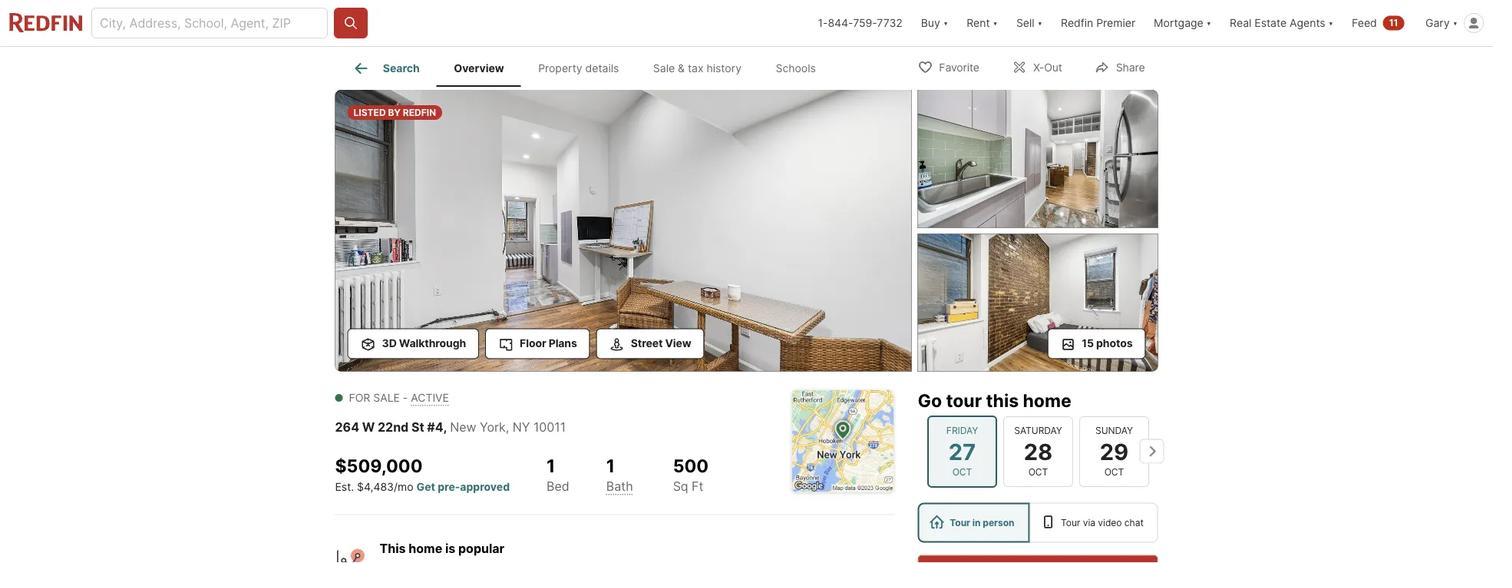 Task type: describe. For each thing, give the bounding box(es) containing it.
▾ for sell ▾
[[1038, 17, 1043, 30]]

this
[[987, 390, 1019, 411]]

11
[[1390, 17, 1399, 28]]

/mo
[[394, 480, 414, 493]]

next image
[[1140, 439, 1165, 463]]

▾ for buy ▾
[[944, 17, 949, 30]]

-
[[403, 391, 408, 404]]

$509,000 est. $4,483 /mo get pre-approved
[[335, 455, 510, 493]]

15 photos
[[1082, 337, 1133, 350]]

29
[[1100, 438, 1129, 464]]

real estate agents ▾
[[1231, 17, 1334, 30]]

search
[[383, 62, 420, 75]]

ny
[[513, 420, 530, 435]]

oct for 28
[[1029, 466, 1048, 477]]

listed
[[354, 107, 386, 118]]

person
[[983, 517, 1015, 528]]

500 sq ft
[[673, 455, 709, 494]]

saturday 28 oct
[[1014, 425, 1062, 477]]

st
[[412, 420, 424, 435]]

264 w 22nd st #4 , new york , ny 10011
[[335, 420, 566, 435]]

active
[[411, 391, 449, 404]]

by
[[388, 107, 401, 118]]

mortgage ▾ button
[[1145, 0, 1221, 46]]

redfin premier
[[1061, 17, 1136, 30]]

▾ for gary ▾
[[1454, 17, 1459, 30]]

sale & tax history tab
[[636, 50, 759, 87]]

saturday
[[1014, 425, 1062, 436]]

property
[[539, 62, 583, 75]]

7732
[[877, 17, 903, 30]]

22nd
[[378, 420, 409, 435]]

friday
[[947, 425, 978, 436]]

15 photos button
[[1048, 328, 1146, 359]]

tour in person
[[950, 517, 1015, 528]]

buy ▾
[[922, 17, 949, 30]]

video
[[1099, 517, 1123, 528]]

schools tab
[[759, 50, 833, 87]]

#4
[[427, 420, 443, 435]]

tour via video chat option
[[1030, 503, 1159, 543]]

for
[[349, 391, 370, 404]]

sale & tax history
[[654, 62, 742, 75]]

in
[[973, 517, 981, 528]]

agents
[[1290, 17, 1326, 30]]

tab list containing search
[[335, 47, 846, 87]]

york
[[480, 420, 506, 435]]

bath
[[607, 479, 633, 494]]

chat
[[1125, 517, 1144, 528]]

sq
[[673, 479, 689, 494]]

sale
[[654, 62, 675, 75]]

premier
[[1097, 17, 1136, 30]]

3d walkthrough
[[382, 337, 466, 350]]

1 , from the left
[[443, 420, 447, 435]]

tour
[[947, 390, 982, 411]]

1 bath
[[607, 455, 633, 494]]

$509,000
[[335, 455, 423, 477]]

share button
[[1082, 51, 1159, 83]]

City, Address, School, Agent, ZIP search field
[[91, 8, 328, 38]]

submit search image
[[343, 15, 359, 31]]

sell
[[1017, 17, 1035, 30]]

via
[[1084, 517, 1096, 528]]

listed by redfin link
[[335, 90, 912, 374]]

redfin
[[403, 107, 436, 118]]

go
[[918, 390, 943, 411]]

tour for tour in person
[[950, 517, 971, 528]]

floor plans button
[[486, 328, 590, 359]]

1 for 1 bed
[[547, 455, 556, 477]]

this
[[380, 541, 406, 556]]

sale
[[373, 391, 400, 404]]

rent ▾
[[967, 17, 998, 30]]

3d
[[382, 337, 397, 350]]

3d walkthrough button
[[348, 328, 479, 359]]

1 bed
[[547, 455, 570, 494]]

gary
[[1426, 17, 1451, 30]]

overview
[[454, 62, 504, 75]]

estate
[[1255, 17, 1287, 30]]

favorite button
[[905, 51, 993, 83]]

10011
[[534, 420, 566, 435]]

$4,483
[[357, 480, 394, 493]]



Task type: vqa. For each thing, say whether or not it's contained in the screenshot.
Oct associated with 29
yes



Task type: locate. For each thing, give the bounding box(es) containing it.
▾ right mortgage at the right top
[[1207, 17, 1212, 30]]

rent ▾ button
[[967, 0, 998, 46]]

0 horizontal spatial 1
[[547, 455, 556, 477]]

real estate agents ▾ button
[[1221, 0, 1343, 46]]

▾ for mortgage ▾
[[1207, 17, 1212, 30]]

1-844-759-7732 link
[[818, 17, 903, 30]]

property details
[[539, 62, 619, 75]]

5 ▾ from the left
[[1329, 17, 1334, 30]]

ft
[[692, 479, 704, 494]]

approved
[[460, 480, 510, 493]]

out
[[1045, 61, 1063, 74]]

new
[[450, 420, 477, 435]]

buy ▾ button
[[912, 0, 958, 46]]

sell ▾ button
[[1008, 0, 1052, 46]]

tour inside option
[[1061, 517, 1081, 528]]

1-
[[818, 17, 828, 30]]

tour
[[950, 517, 971, 528], [1061, 517, 1081, 528]]

this home is popular
[[380, 541, 505, 556]]

schools
[[776, 62, 816, 75]]

redfin premier button
[[1052, 0, 1145, 46]]

oct inside sunday 29 oct
[[1105, 466, 1124, 477]]

500
[[673, 455, 709, 477]]

sunday 29 oct
[[1096, 425, 1133, 477]]

, left "new"
[[443, 420, 447, 435]]

share
[[1117, 61, 1146, 74]]

overview tab
[[437, 50, 521, 87]]

▾ right gary
[[1454, 17, 1459, 30]]

3 ▾ from the left
[[1038, 17, 1043, 30]]

favorite
[[940, 61, 980, 74]]

844-
[[828, 17, 853, 30]]

1 oct from the left
[[953, 466, 972, 477]]

go tour this home
[[918, 390, 1072, 411]]

get
[[417, 480, 435, 493]]

None button
[[927, 415, 997, 487], [1003, 416, 1073, 487], [1080, 416, 1149, 487], [927, 415, 997, 487], [1003, 416, 1073, 487], [1080, 416, 1149, 487]]

0 horizontal spatial oct
[[953, 466, 972, 477]]

pre-
[[438, 480, 460, 493]]

2 horizontal spatial oct
[[1105, 466, 1124, 477]]

real
[[1231, 17, 1252, 30]]

tour via video chat
[[1061, 517, 1144, 528]]

tour inside 'option'
[[950, 517, 971, 528]]

oct down "28"
[[1029, 466, 1048, 477]]

264
[[335, 420, 359, 435]]

tab list
[[335, 47, 846, 87]]

x-out button
[[999, 51, 1076, 83]]

oct inside the saturday 28 oct
[[1029, 466, 1048, 477]]

2 , from the left
[[506, 420, 509, 435]]

oct down 29
[[1105, 466, 1124, 477]]

1 horizontal spatial oct
[[1029, 466, 1048, 477]]

1 inside the 1 bed
[[547, 455, 556, 477]]

2 1 from the left
[[607, 455, 615, 477]]

redfin
[[1061, 17, 1094, 30]]

rent ▾ button
[[958, 0, 1008, 46]]

for sale - active
[[349, 391, 449, 404]]

1 1 from the left
[[547, 455, 556, 477]]

1-844-759-7732
[[818, 17, 903, 30]]

oct for 29
[[1105, 466, 1124, 477]]

15
[[1082, 337, 1094, 350]]

▾ right sell
[[1038, 17, 1043, 30]]

sell ▾ button
[[1017, 0, 1043, 46]]

tour in person option
[[918, 503, 1030, 543]]

history
[[707, 62, 742, 75]]

tour left via
[[1061, 517, 1081, 528]]

street
[[631, 337, 663, 350]]

0 vertical spatial home
[[1023, 390, 1072, 411]]

x-out
[[1034, 61, 1063, 74]]

tour left in
[[950, 517, 971, 528]]

is
[[445, 541, 456, 556]]

6 ▾ from the left
[[1454, 17, 1459, 30]]

home up saturday
[[1023, 390, 1072, 411]]

real estate agents ▾ link
[[1231, 0, 1334, 46]]

4 ▾ from the left
[[1207, 17, 1212, 30]]

bed
[[547, 479, 570, 494]]

1 inside 1 bath
[[607, 455, 615, 477]]

0 horizontal spatial home
[[409, 541, 443, 556]]

3 oct from the left
[[1105, 466, 1124, 477]]

1 up bed
[[547, 455, 556, 477]]

1 for 1 bath
[[607, 455, 615, 477]]

▾ right rent
[[993, 17, 998, 30]]

0 horizontal spatial ,
[[443, 420, 447, 435]]

2 ▾ from the left
[[993, 17, 998, 30]]

search link
[[352, 59, 420, 78]]

1 horizontal spatial tour
[[1061, 517, 1081, 528]]

28
[[1024, 438, 1053, 464]]

1 ▾ from the left
[[944, 17, 949, 30]]

▾ for rent ▾
[[993, 17, 998, 30]]

264 w 22nd st #4, new york, ny 10011 image
[[335, 90, 912, 371], [918, 90, 1159, 228], [918, 234, 1159, 371]]

popular
[[459, 541, 505, 556]]

tax
[[688, 62, 704, 75]]

2 tour from the left
[[1061, 517, 1081, 528]]

1 vertical spatial home
[[409, 541, 443, 556]]

map entry image
[[792, 390, 894, 492]]

1 tour from the left
[[950, 517, 971, 528]]

oct inside friday 27 oct
[[953, 466, 972, 477]]

mortgage
[[1155, 17, 1204, 30]]

list box containing tour in person
[[918, 503, 1159, 543]]

x-
[[1034, 61, 1045, 74]]

, left ny
[[506, 420, 509, 435]]

view
[[665, 337, 692, 350]]

active link
[[411, 391, 449, 404]]

,
[[443, 420, 447, 435], [506, 420, 509, 435]]

2 oct from the left
[[1029, 466, 1048, 477]]

oct down 27 at the right of the page
[[953, 466, 972, 477]]

home left is at left bottom
[[409, 541, 443, 556]]

rent
[[967, 17, 990, 30]]

759-
[[853, 17, 877, 30]]

list box
[[918, 503, 1159, 543]]

1 up bath at the left
[[607, 455, 615, 477]]

1 horizontal spatial home
[[1023, 390, 1072, 411]]

1 horizontal spatial 1
[[607, 455, 615, 477]]

floor
[[520, 337, 547, 350]]

floor plans
[[520, 337, 577, 350]]

&
[[678, 62, 685, 75]]

est.
[[335, 480, 354, 493]]

plans
[[549, 337, 577, 350]]

▾
[[944, 17, 949, 30], [993, 17, 998, 30], [1038, 17, 1043, 30], [1207, 17, 1212, 30], [1329, 17, 1334, 30], [1454, 17, 1459, 30]]

▾ right agents
[[1329, 17, 1334, 30]]

1 horizontal spatial ,
[[506, 420, 509, 435]]

sunday
[[1096, 425, 1133, 436]]

listed by redfin
[[354, 107, 436, 118]]

0 horizontal spatial tour
[[950, 517, 971, 528]]

tour for tour via video chat
[[1061, 517, 1081, 528]]

▾ right buy at the top right of the page
[[944, 17, 949, 30]]

walkthrough
[[399, 337, 466, 350]]

street view
[[631, 337, 692, 350]]

get pre-approved link
[[417, 480, 510, 493]]

property details tab
[[521, 50, 636, 87]]

27
[[949, 438, 976, 464]]

oct for 27
[[953, 466, 972, 477]]

mortgage ▾
[[1155, 17, 1212, 30]]

buy
[[922, 17, 941, 30]]

home
[[1023, 390, 1072, 411], [409, 541, 443, 556]]

feed
[[1353, 17, 1378, 30]]



